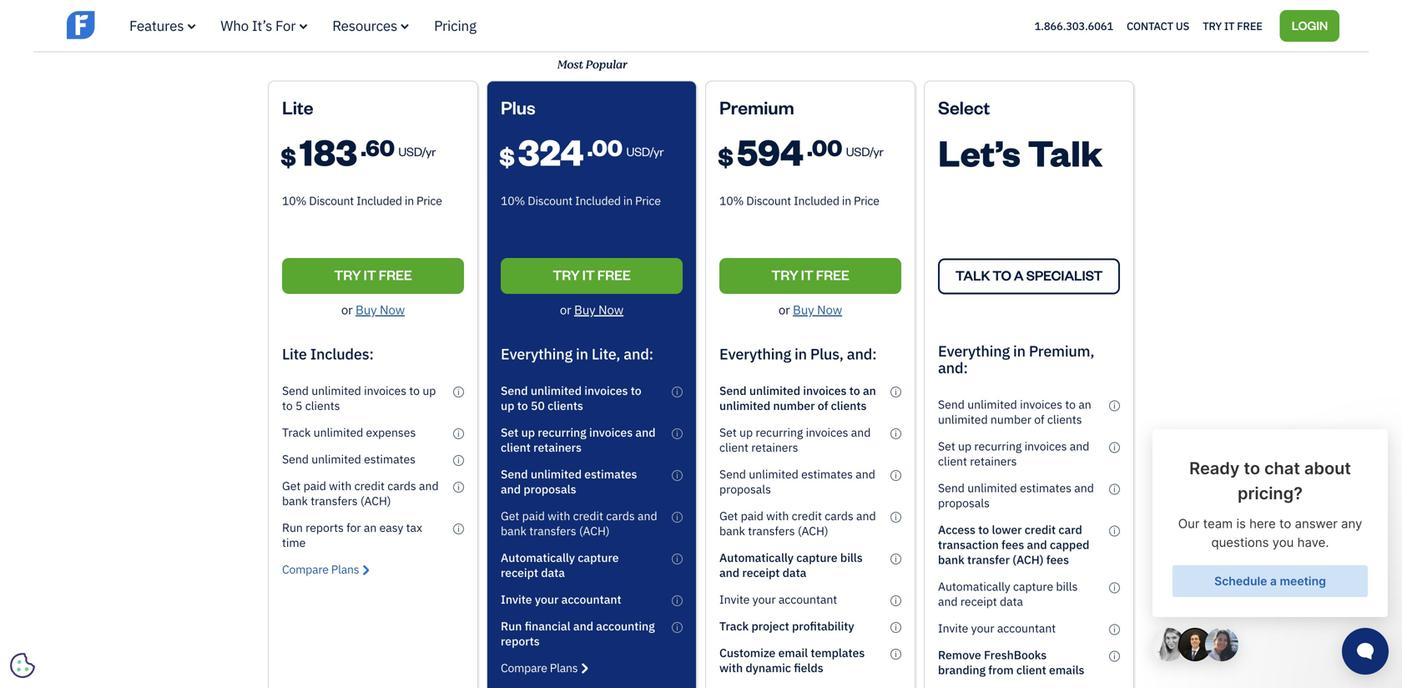Task type: describe. For each thing, give the bounding box(es) containing it.
premium,
[[1030, 341, 1095, 361]]

send unlimited estimates
[[282, 451, 416, 467]]

customize
[[720, 645, 776, 660]]

with for lite includes:
[[329, 478, 352, 493]]

0 horizontal spatial fees
[[1002, 537, 1025, 552]]

time
[[282, 535, 306, 550]]

run for run reports for an easy tax time
[[282, 520, 303, 535]]

accountant for premium
[[779, 592, 838, 607]]

client inside remove freshbooks branding from client emails
[[1017, 662, 1047, 678]]

1 horizontal spatial fees
[[1047, 552, 1070, 567]]

contact
[[1127, 19, 1174, 33]]

10% for premium
[[720, 193, 744, 208]]

1 horizontal spatial get paid with credit cards and bank transfers (ach)
[[501, 508, 658, 538]]

and inside run financial and accounting reports
[[574, 618, 594, 634]]

now for premium
[[818, 301, 843, 318]]

2 10% discount included in price from the left
[[501, 193, 661, 208]]

automatically inside automatically capture receipt data
[[501, 550, 575, 565]]

2 usd/yr from the left
[[627, 143, 664, 159]]

or buy now for premium
[[779, 301, 843, 318]]

run for run financial and accounting reports
[[501, 618, 522, 634]]

up for everything in premium, and:
[[959, 438, 972, 454]]

.00 usd/yr for premium buy now link
[[807, 132, 884, 162]]

now for lite
[[380, 301, 405, 318]]

5
[[296, 398, 303, 413]]

receipt inside automatically capture receipt data
[[501, 565, 539, 580]]

it for lite
[[364, 266, 376, 283]]

2 price from the left
[[636, 193, 661, 208]]

10% discount included in price for premium
[[720, 193, 880, 208]]

cards for .60
[[388, 478, 416, 493]]

plus,
[[811, 344, 844, 364]]

login link
[[1281, 10, 1340, 42]]

to down everything in plus, and:
[[850, 383, 861, 398]]

compare plans for lite
[[282, 561, 359, 577]]

.60
[[361, 132, 395, 162]]

0 horizontal spatial retainers
[[534, 440, 582, 455]]

lite includes:
[[282, 344, 374, 364]]

client for everything in premium, and:
[[939, 453, 968, 469]]

plus
[[501, 95, 536, 119]]

retainers for premium
[[752, 440, 799, 455]]

talk to a specialist link
[[939, 258, 1121, 294]]

credit for premium
[[792, 508, 822, 523]]

tax
[[406, 520, 423, 535]]

recurring for select
[[975, 438, 1022, 454]]

get paid with credit cards and bank transfers (ach) for .00
[[720, 508, 876, 538]]

templates
[[811, 645, 865, 660]]

try it free link for premium
[[720, 258, 902, 294]]

paid for .60
[[304, 478, 326, 493]]

for
[[276, 16, 296, 35]]

receipt for premium
[[743, 565, 780, 580]]

0 horizontal spatial proposals
[[524, 481, 577, 497]]

(ach) for everything in plus, and:
[[798, 523, 829, 538]]

0 horizontal spatial send unlimited estimates and proposals
[[501, 466, 638, 497]]

cookie preferences image
[[10, 653, 35, 678]]

capture inside automatically capture receipt data
[[578, 550, 619, 565]]

proposals for premium
[[720, 481, 772, 497]]

for
[[347, 520, 361, 535]]

accountant for select
[[998, 620, 1057, 636]]

2 included from the left
[[575, 193, 621, 208]]

with for everything in plus, and:
[[767, 508, 789, 523]]

(ach) for lite includes:
[[361, 493, 391, 508]]

receipt for select
[[961, 594, 998, 609]]

0 horizontal spatial invite your accountant
[[501, 592, 622, 607]]

everything for select
[[939, 341, 1010, 361]]

buy now link for premium
[[793, 301, 843, 318]]

fields
[[794, 660, 824, 675]]

try it free for lite
[[334, 266, 412, 283]]

2 or buy now from the left
[[560, 301, 624, 318]]

email
[[779, 645, 808, 660]]

everything in lite, and:
[[501, 344, 654, 364]]

pricing
[[434, 16, 477, 35]]

in inside everything in premium, and:
[[1014, 341, 1026, 361]]

transaction
[[939, 537, 999, 552]]

0 horizontal spatial everything
[[501, 344, 573, 364]]

it's
[[252, 16, 272, 35]]

to inside the access to lower credit card transaction fees and capped bank transfer (ach) fees
[[979, 522, 990, 537]]

accounting
[[596, 618, 655, 634]]

included for premium
[[794, 193, 840, 208]]

plans for includes:
[[331, 561, 359, 577]]

to left 50
[[518, 398, 528, 413]]

bills for premium
[[841, 550, 863, 565]]

with inside customize email templates with dynamic fields
[[720, 660, 743, 675]]

paid for .00
[[741, 508, 764, 523]]

track project profitability
[[720, 618, 855, 634]]

specialist
[[1027, 266, 1103, 284]]

data inside automatically capture receipt data
[[541, 565, 565, 580]]

premium
[[720, 95, 795, 119]]

send unlimited invoices to an unlimited number of clients for select
[[939, 397, 1092, 427]]

up for everything in plus, and:
[[740, 424, 753, 440]]

to left a on the top right of the page
[[993, 266, 1012, 284]]

try up everything in lite, and:
[[553, 266, 580, 283]]

everything in premium, and:
[[939, 341, 1095, 377]]

run financial and accounting reports
[[501, 618, 655, 649]]

1 horizontal spatial paid
[[522, 508, 545, 523]]

remove
[[939, 647, 982, 663]]

data for select
[[1000, 594, 1024, 609]]

compare for everything
[[501, 660, 548, 675]]

$ for lite
[[281, 140, 296, 172]]

who it's for link
[[221, 16, 308, 35]]

dynamic
[[746, 660, 792, 675]]

2 $ from the left
[[499, 140, 515, 172]]

send unlimited invoices to up to 50 clients
[[501, 383, 642, 413]]

set for premium
[[720, 424, 737, 440]]

2 now from the left
[[599, 301, 624, 318]]

emails
[[1050, 662, 1085, 678]]

cards for .00
[[825, 508, 854, 523]]

to up the expenses
[[409, 383, 420, 398]]

try it free for premium
[[772, 266, 850, 283]]

send inside the send unlimited invoices to up to 5 clients
[[282, 383, 309, 398]]

project
[[752, 618, 790, 634]]

get paid with credit cards and bank transfers (ach) for .60
[[282, 478, 439, 508]]

lite,
[[592, 344, 621, 364]]

invite for select
[[939, 620, 969, 636]]

2 .00 from the left
[[807, 132, 843, 162]]

reports inside run financial and accounting reports
[[501, 633, 540, 649]]

up inside the send unlimited invoices to up to 5 clients
[[423, 383, 436, 398]]

0 horizontal spatial recurring
[[538, 424, 587, 440]]

of for premium
[[818, 398, 829, 413]]

1.866.303.6061 link
[[1035, 19, 1114, 33]]

everything for premium
[[720, 344, 792, 364]]

and inside the access to lower credit card transaction fees and capped bank transfer (ach) fees
[[1028, 537, 1048, 552]]

up for everything in lite, and:
[[522, 424, 535, 440]]

set for select
[[939, 438, 956, 454]]

capped
[[1050, 537, 1090, 552]]

invite your accountant for select
[[939, 620, 1057, 636]]

or for lite
[[341, 301, 353, 318]]

.00 usd/yr for second buy now link from the right
[[587, 132, 664, 162]]

us
[[1176, 19, 1190, 33]]

compare plans link for lite
[[282, 561, 369, 577]]

who it's for
[[221, 16, 296, 35]]

clients inside the send unlimited invoices to up to 5 clients
[[305, 398, 340, 413]]

credit for select
[[1025, 522, 1056, 537]]

buy for lite
[[356, 301, 377, 318]]

expenses
[[366, 424, 416, 440]]

let's
[[939, 128, 1021, 175]]

automatically capture bills and receipt data for premium
[[720, 550, 863, 580]]

estimates for select
[[1021, 480, 1072, 496]]

0 horizontal spatial your
[[535, 592, 559, 607]]

select
[[939, 95, 991, 119]]

buy now link for lite
[[356, 301, 405, 318]]

number for select
[[991, 412, 1032, 427]]

clients inside send unlimited invoices to up to 50 clients
[[548, 398, 584, 413]]

1 .00 from the left
[[587, 132, 623, 162]]

freshbooks
[[985, 647, 1047, 663]]

invoices inside send unlimited invoices to up to 50 clients
[[585, 383, 628, 398]]

track unlimited expenses
[[282, 424, 416, 440]]

features link
[[129, 16, 196, 35]]

2 buy from the left
[[575, 301, 596, 318]]

lower
[[992, 522, 1023, 537]]

automatically capture receipt data
[[501, 550, 619, 580]]

let's talk
[[939, 128, 1103, 175]]

1 horizontal spatial cards
[[606, 508, 635, 523]]



Task type: locate. For each thing, give the bounding box(es) containing it.
accountant up profitability
[[779, 592, 838, 607]]

of
[[818, 398, 829, 413], [1035, 412, 1045, 427]]

estimates for premium
[[802, 466, 853, 482]]

1 horizontal spatial transfers
[[530, 523, 577, 538]]

1 vertical spatial talk
[[956, 266, 991, 284]]

clients
[[305, 398, 340, 413], [548, 398, 584, 413], [831, 398, 867, 413], [1048, 412, 1083, 427]]

2 10% from the left
[[501, 193, 525, 208]]

bank for everything in lite, and:
[[501, 523, 527, 538]]

bills up profitability
[[841, 550, 863, 565]]

access to lower credit card transaction fees and capped bank transfer (ach) fees
[[939, 522, 1090, 567]]

track for track project profitability
[[720, 618, 749, 634]]

10%
[[282, 193, 307, 208], [501, 193, 525, 208], [720, 193, 744, 208]]

compare plans down financial
[[501, 660, 578, 675]]

free
[[1238, 19, 1263, 33], [379, 266, 412, 283], [598, 266, 631, 283], [816, 266, 850, 283]]

invite your accountant for premium
[[720, 592, 838, 607]]

invite your accountant up project
[[720, 592, 838, 607]]

lite for lite
[[282, 95, 314, 119]]

1 vertical spatial reports
[[501, 633, 540, 649]]

1 buy now link from the left
[[356, 301, 405, 318]]

1 10% discount included in price from the left
[[282, 193, 442, 208]]

set up recurring invoices and client retainers
[[501, 424, 656, 455], [720, 424, 871, 455], [939, 438, 1090, 469]]

1 horizontal spatial receipt
[[743, 565, 780, 580]]

your
[[535, 592, 559, 607], [753, 592, 776, 607], [972, 620, 995, 636]]

data down transfer
[[1000, 594, 1024, 609]]

lite left includes:
[[282, 344, 307, 364]]

1 horizontal spatial set
[[720, 424, 737, 440]]

1 horizontal spatial $
[[499, 140, 515, 172]]

up inside send unlimited invoices to up to 50 clients
[[501, 398, 515, 413]]

send unlimited invoices to an unlimited number of clients down everything in plus, and:
[[720, 383, 877, 413]]

usd/yr for premium
[[847, 143, 884, 159]]

capture for select
[[1014, 579, 1054, 594]]

discount
[[309, 193, 354, 208], [528, 193, 573, 208], [747, 193, 792, 208]]

1 price from the left
[[417, 193, 442, 208]]

automatically up project
[[720, 550, 794, 565]]

with for everything in lite, and:
[[548, 508, 571, 523]]

invite up 'customize'
[[720, 592, 750, 607]]

.00 usd/yr
[[587, 132, 664, 162], [807, 132, 884, 162]]

accountant up the freshbooks
[[998, 620, 1057, 636]]

2 horizontal spatial cards
[[825, 508, 854, 523]]

2 horizontal spatial 10% discount included in price
[[720, 193, 880, 208]]

10% discount included in price
[[282, 193, 442, 208], [501, 193, 661, 208], [720, 193, 880, 208]]

buy
[[356, 301, 377, 318], [575, 301, 596, 318], [793, 301, 815, 318]]

1 horizontal spatial talk
[[1028, 128, 1103, 175]]

or buy now for lite
[[341, 301, 405, 318]]

.60 usd/yr
[[361, 132, 436, 162]]

0 vertical spatial reports
[[306, 520, 344, 535]]

2 horizontal spatial send unlimited estimates and proposals
[[939, 480, 1095, 511]]

send unlimited estimates and proposals for premium
[[720, 466, 876, 497]]

capture
[[578, 550, 619, 565], [797, 550, 838, 565], [1014, 579, 1054, 594]]

0 vertical spatial track
[[282, 424, 311, 440]]

buy up everything in plus, and:
[[793, 301, 815, 318]]

plans down run financial and accounting reports at the bottom of the page
[[550, 660, 578, 675]]

3 usd/yr from the left
[[847, 143, 884, 159]]

3 discount from the left
[[747, 193, 792, 208]]

access
[[939, 522, 976, 537]]

compare plans for everything
[[501, 660, 578, 675]]

capture down the access to lower credit card transaction fees and capped bank transfer (ach) fees
[[1014, 579, 1054, 594]]

1 it from the left
[[364, 266, 376, 283]]

3 now from the left
[[818, 301, 843, 318]]

credit inside the access to lower credit card transaction fees and capped bank transfer (ach) fees
[[1025, 522, 1056, 537]]

buy now link up includes:
[[356, 301, 405, 318]]

set up recurring invoices and client retainers for premium
[[720, 424, 871, 455]]

card
[[1059, 522, 1083, 537]]

and: for premium
[[847, 344, 877, 364]]

1 horizontal spatial of
[[1035, 412, 1045, 427]]

2 horizontal spatial $
[[718, 140, 734, 172]]

0 horizontal spatial automatically
[[501, 550, 575, 565]]

1 horizontal spatial compare
[[501, 660, 548, 675]]

1 10% from the left
[[282, 193, 307, 208]]

automatically capture bills and receipt data down transfer
[[939, 579, 1078, 609]]

compare down "time"
[[282, 561, 329, 577]]

run inside run financial and accounting reports
[[501, 618, 522, 634]]

1 horizontal spatial 10%
[[501, 193, 525, 208]]

1 vertical spatial compare plans link
[[501, 660, 588, 675]]

capture up accounting
[[578, 550, 619, 565]]

compare plans link down financial
[[501, 660, 588, 675]]

2 or from the left
[[560, 301, 572, 318]]

financial
[[525, 618, 571, 634]]

number for premium
[[774, 398, 815, 413]]

or buy now up everything in plus, and:
[[779, 301, 843, 318]]

who
[[221, 16, 249, 35]]

of for select
[[1035, 412, 1045, 427]]

1 horizontal spatial try it free
[[553, 266, 631, 283]]

or up everything in plus, and:
[[779, 301, 790, 318]]

cookie consent banner dialog
[[13, 483, 263, 676]]

discount for premium
[[747, 193, 792, 208]]

track for track unlimited expenses
[[282, 424, 311, 440]]

your up remove
[[972, 620, 995, 636]]

track down 5
[[282, 424, 311, 440]]

automatically for select
[[939, 579, 1011, 594]]

compare down financial
[[501, 660, 548, 675]]

3 price from the left
[[854, 193, 880, 208]]

2 horizontal spatial transfers
[[748, 523, 795, 538]]

0 horizontal spatial compare plans
[[282, 561, 359, 577]]

0 horizontal spatial invite
[[501, 592, 532, 607]]

automatically
[[501, 550, 575, 565], [720, 550, 794, 565], [939, 579, 1011, 594]]

compare plans
[[282, 561, 359, 577], [501, 660, 578, 675]]

set up recurring invoices and client retainers for select
[[939, 438, 1090, 469]]

2 horizontal spatial everything
[[939, 341, 1010, 361]]

or buy now up lite,
[[560, 301, 624, 318]]

0 horizontal spatial track
[[282, 424, 311, 440]]

estimates for lite
[[364, 451, 416, 467]]

1 vertical spatial plans
[[550, 660, 578, 675]]

automatically up financial
[[501, 550, 575, 565]]

with
[[329, 478, 352, 493], [548, 508, 571, 523], [767, 508, 789, 523], [720, 660, 743, 675]]

invoices
[[364, 383, 407, 398], [585, 383, 628, 398], [804, 383, 847, 398], [1021, 397, 1063, 412], [590, 424, 633, 440], [806, 424, 849, 440], [1025, 438, 1068, 454]]

2 horizontal spatial it
[[801, 266, 814, 283]]

1 now from the left
[[380, 301, 405, 318]]

1 discount from the left
[[309, 193, 354, 208]]

1 horizontal spatial plans
[[550, 660, 578, 675]]

1 horizontal spatial an
[[863, 383, 877, 398]]

bank inside the access to lower credit card transaction fees and capped bank transfer (ach) fees
[[939, 552, 965, 567]]

2 horizontal spatial recurring
[[975, 438, 1022, 454]]

0 horizontal spatial try it free
[[334, 266, 412, 283]]

3 it from the left
[[801, 266, 814, 283]]

0 horizontal spatial an
[[364, 520, 377, 535]]

usd/yr for lite
[[399, 143, 436, 159]]

1 or buy now from the left
[[341, 301, 405, 318]]

included
[[357, 193, 402, 208], [575, 193, 621, 208], [794, 193, 840, 208]]

an down everything in plus, and:
[[863, 383, 877, 398]]

clients down premium,
[[1048, 412, 1083, 427]]

0 horizontal spatial now
[[380, 301, 405, 318]]

and: for select
[[939, 358, 968, 377]]

1 try it free from the left
[[334, 266, 412, 283]]

0 horizontal spatial number
[[774, 398, 815, 413]]

transfers for .60
[[311, 493, 358, 508]]

1 horizontal spatial capture
[[797, 550, 838, 565]]

everything in plus, and:
[[720, 344, 877, 364]]

2 horizontal spatial or buy now
[[779, 301, 843, 318]]

lite
[[282, 95, 314, 119], [282, 344, 307, 364]]

get
[[282, 478, 301, 493], [501, 508, 520, 523], [720, 508, 738, 523]]

and: inside everything in premium, and:
[[939, 358, 968, 377]]

number down everything in premium, and:
[[991, 412, 1032, 427]]

3 try it free from the left
[[772, 266, 850, 283]]

1 horizontal spatial proposals
[[720, 481, 772, 497]]

discount for lite
[[309, 193, 354, 208]]

2 lite from the top
[[282, 344, 307, 364]]

run left financial
[[501, 618, 522, 634]]

unlimited inside send unlimited invoices to up to 50 clients
[[531, 383, 582, 398]]

login
[[1292, 17, 1329, 33]]

to down premium,
[[1066, 397, 1076, 412]]

to left lower
[[979, 522, 990, 537]]

fees right the transaction in the right of the page
[[1002, 537, 1025, 552]]

2 horizontal spatial usd/yr
[[847, 143, 884, 159]]

bills for select
[[1057, 579, 1078, 594]]

bills down capped
[[1057, 579, 1078, 594]]

0 horizontal spatial compare plans link
[[282, 561, 369, 577]]

bills
[[841, 550, 863, 565], [1057, 579, 1078, 594]]

invoices inside the send unlimited invoices to up to 5 clients
[[364, 383, 407, 398]]

try it free
[[334, 266, 412, 283], [553, 266, 631, 283], [772, 266, 850, 283]]

reports
[[306, 520, 344, 535], [501, 633, 540, 649]]

of down everything in premium, and:
[[1035, 412, 1045, 427]]

try it free link
[[282, 258, 464, 294], [501, 258, 683, 294], [720, 258, 902, 294]]

2 horizontal spatial discount
[[747, 193, 792, 208]]

1 horizontal spatial send unlimited estimates and proposals
[[720, 466, 876, 497]]

up
[[423, 383, 436, 398], [501, 398, 515, 413], [522, 424, 535, 440], [740, 424, 753, 440], [959, 438, 972, 454]]

run reports for an easy tax time
[[282, 520, 423, 550]]

run left the for
[[282, 520, 303, 535]]

automatically for premium
[[720, 550, 794, 565]]

1 horizontal spatial reports
[[501, 633, 540, 649]]

accountant
[[562, 592, 622, 607], [779, 592, 838, 607], [998, 620, 1057, 636]]

recurring
[[538, 424, 587, 440], [756, 424, 804, 440], [975, 438, 1022, 454]]

try up includes:
[[334, 266, 361, 283]]

automatically capture bills and receipt data up track project profitability
[[720, 550, 863, 580]]

50
[[531, 398, 545, 413]]

unlimited inside the send unlimited invoices to up to 5 clients
[[312, 383, 361, 398]]

bank for everything in plus, and:
[[720, 523, 746, 538]]

an
[[863, 383, 877, 398], [1079, 397, 1092, 412], [364, 520, 377, 535]]

compare plans link
[[282, 561, 369, 577], [501, 660, 588, 675]]

unlimited
[[312, 383, 361, 398], [531, 383, 582, 398], [750, 383, 801, 398], [968, 397, 1018, 412], [720, 398, 771, 413], [939, 412, 988, 427], [314, 424, 363, 440], [312, 451, 361, 467], [531, 466, 582, 482], [749, 466, 799, 482], [968, 480, 1018, 496]]

receipt down transfer
[[961, 594, 998, 609]]

price for lite
[[417, 193, 442, 208]]

i
[[458, 386, 460, 397], [677, 386, 679, 397], [895, 386, 898, 397], [1114, 400, 1116, 411], [458, 428, 460, 439], [677, 428, 679, 439], [895, 428, 898, 439], [1114, 442, 1116, 453], [458, 455, 460, 465], [677, 470, 679, 480], [895, 470, 898, 480], [458, 482, 460, 492], [1114, 484, 1116, 494], [677, 512, 679, 522], [895, 512, 898, 522], [458, 523, 460, 534], [1114, 526, 1116, 536], [677, 554, 679, 564], [895, 554, 898, 564], [1114, 582, 1116, 593], [677, 595, 679, 606], [895, 595, 898, 606], [677, 622, 679, 632], [895, 622, 898, 632], [1114, 624, 1116, 635], [895, 649, 898, 659], [1114, 651, 1116, 661]]

reports inside run reports for an easy tax time
[[306, 520, 344, 535]]

1 or from the left
[[341, 301, 353, 318]]

1 horizontal spatial data
[[783, 565, 807, 580]]

cards
[[388, 478, 416, 493], [606, 508, 635, 523], [825, 508, 854, 523]]

or for premium
[[779, 301, 790, 318]]

features
[[129, 16, 184, 35]]

3 10% from the left
[[720, 193, 744, 208]]

proposals for select
[[939, 495, 990, 511]]

bank
[[282, 493, 308, 508], [501, 523, 527, 538], [720, 523, 746, 538], [939, 552, 965, 567]]

0 horizontal spatial and:
[[624, 344, 654, 364]]

talk to a specialist
[[956, 266, 1103, 284]]

number
[[774, 398, 815, 413], [991, 412, 1032, 427]]

number down everything in plus, and:
[[774, 398, 815, 413]]

fees
[[1002, 537, 1025, 552], [1047, 552, 1070, 567]]

accountant up run financial and accounting reports at the bottom of the page
[[562, 592, 622, 607]]

1 buy from the left
[[356, 301, 377, 318]]

of down plus,
[[818, 398, 829, 413]]

$ for premium
[[718, 140, 734, 172]]

1 vertical spatial lite
[[282, 344, 307, 364]]

plans down run reports for an easy tax time on the left bottom of page
[[331, 561, 359, 577]]

3 included from the left
[[794, 193, 840, 208]]

3 or from the left
[[779, 301, 790, 318]]

buy up includes:
[[356, 301, 377, 318]]

get for .00
[[720, 508, 738, 523]]

it
[[364, 266, 376, 283], [583, 266, 595, 283], [801, 266, 814, 283]]

2 horizontal spatial set up recurring invoices and client retainers
[[939, 438, 1090, 469]]

1 included from the left
[[357, 193, 402, 208]]

clients right 5
[[305, 398, 340, 413]]

2 discount from the left
[[528, 193, 573, 208]]

proposals
[[524, 481, 577, 497], [720, 481, 772, 497], [939, 495, 990, 511]]

2 horizontal spatial 10%
[[720, 193, 744, 208]]

send
[[282, 383, 309, 398], [501, 383, 528, 398], [720, 383, 747, 398], [939, 397, 965, 412], [282, 451, 309, 467], [501, 466, 528, 482], [720, 466, 746, 482], [939, 480, 965, 496]]

resources link
[[333, 16, 409, 35]]

try it free link
[[1203, 15, 1263, 37]]

3 buy now link from the left
[[793, 301, 843, 318]]

lite down for
[[282, 95, 314, 119]]

easy
[[380, 520, 404, 535]]

send unlimited estimates and proposals for select
[[939, 480, 1095, 511]]

2 horizontal spatial data
[[1000, 594, 1024, 609]]

plans
[[331, 561, 359, 577], [550, 660, 578, 675]]

buy now link up plus,
[[793, 301, 843, 318]]

1 horizontal spatial price
[[636, 193, 661, 208]]

1 horizontal spatial get
[[501, 508, 520, 523]]

plans for in
[[550, 660, 578, 675]]

compare for lite
[[282, 561, 329, 577]]

your for premium
[[753, 592, 776, 607]]

track
[[282, 424, 311, 440], [720, 618, 749, 634]]

send unlimited invoices to up to 5 clients
[[282, 383, 436, 413]]

0 vertical spatial lite
[[282, 95, 314, 119]]

or up everything in lite, and:
[[560, 301, 572, 318]]

capture up profitability
[[797, 550, 838, 565]]

an for premium
[[863, 383, 877, 398]]

1 horizontal spatial it
[[583, 266, 595, 283]]

transfers for .00
[[748, 523, 795, 538]]

try it free
[[1203, 19, 1263, 33]]

1.866.303.6061
[[1035, 19, 1114, 33]]

and:
[[624, 344, 654, 364], [847, 344, 877, 364], [939, 358, 968, 377]]

invite your accountant up financial
[[501, 592, 622, 607]]

2 it from the left
[[583, 266, 595, 283]]

a
[[1014, 266, 1024, 284]]

remove freshbooks branding from client emails
[[939, 647, 1085, 678]]

0 horizontal spatial run
[[282, 520, 303, 535]]

2 horizontal spatial automatically
[[939, 579, 1011, 594]]

pricing link
[[434, 16, 477, 35]]

or
[[341, 301, 353, 318], [560, 301, 572, 318], [779, 301, 790, 318]]

automatically capture bills and receipt data
[[720, 550, 863, 580], [939, 579, 1078, 609]]

it for premium
[[801, 266, 814, 283]]

data up financial
[[541, 565, 565, 580]]

1 horizontal spatial invite your accountant
[[720, 592, 838, 607]]

bank for lite includes:
[[282, 493, 308, 508]]

an inside run reports for an easy tax time
[[364, 520, 377, 535]]

2 horizontal spatial try it free
[[772, 266, 850, 283]]

compare plans down "time"
[[282, 561, 359, 577]]

try it free link for lite
[[282, 258, 464, 294]]

client for everything in plus, and:
[[720, 440, 749, 455]]

contact us link
[[1127, 15, 1190, 37]]

compare plans link down "time"
[[282, 561, 369, 577]]

or up includes:
[[341, 301, 353, 318]]

0 horizontal spatial send unlimited invoices to an unlimited number of clients
[[720, 383, 877, 413]]

send unlimited invoices to an unlimited number of clients down everything in premium, and:
[[939, 397, 1092, 427]]

10% for lite
[[282, 193, 307, 208]]

recurring for premium
[[756, 424, 804, 440]]

1 horizontal spatial your
[[753, 592, 776, 607]]

clients right 50
[[548, 398, 584, 413]]

2 try it free link from the left
[[501, 258, 683, 294]]

0 horizontal spatial 10%
[[282, 193, 307, 208]]

1 vertical spatial compare plans
[[501, 660, 578, 675]]

0 horizontal spatial price
[[417, 193, 442, 208]]

invite up remove
[[939, 620, 969, 636]]

2 horizontal spatial your
[[972, 620, 995, 636]]

invite your accountant up the freshbooks
[[939, 620, 1057, 636]]

track up 'customize'
[[720, 618, 749, 634]]

2 buy now link from the left
[[575, 301, 624, 318]]

2 horizontal spatial an
[[1079, 397, 1092, 412]]

an down premium,
[[1079, 397, 1092, 412]]

profitability
[[792, 618, 855, 634]]

run inside run reports for an easy tax time
[[282, 520, 303, 535]]

send unlimited invoices to an unlimited number of clients
[[720, 383, 877, 413], [939, 397, 1092, 427]]

3 buy from the left
[[793, 301, 815, 318]]

invite your accountant
[[501, 592, 622, 607], [720, 592, 838, 607], [939, 620, 1057, 636]]

your up project
[[753, 592, 776, 607]]

an right the for
[[364, 520, 377, 535]]

buy for premium
[[793, 301, 815, 318]]

0 horizontal spatial set
[[501, 424, 519, 440]]

everything inside everything in premium, and:
[[939, 341, 1010, 361]]

retainers
[[534, 440, 582, 455], [752, 440, 799, 455], [971, 453, 1017, 469]]

to down everything in lite, and:
[[631, 383, 642, 398]]

3 $ from the left
[[718, 140, 734, 172]]

lite for lite includes:
[[282, 344, 307, 364]]

3 or buy now from the left
[[779, 301, 843, 318]]

2 horizontal spatial get paid with credit cards and bank transfers (ach)
[[720, 508, 876, 538]]

clients down plus,
[[831, 398, 867, 413]]

2 horizontal spatial price
[[854, 193, 880, 208]]

1 horizontal spatial send unlimited invoices to an unlimited number of clients
[[939, 397, 1092, 427]]

(ach)
[[361, 493, 391, 508], [579, 523, 610, 538], [798, 523, 829, 538], [1013, 552, 1044, 567]]

in
[[405, 193, 414, 208], [624, 193, 633, 208], [842, 193, 852, 208], [1014, 341, 1026, 361], [576, 344, 589, 364], [795, 344, 807, 364]]

0 horizontal spatial bills
[[841, 550, 863, 565]]

1 try it free link from the left
[[282, 258, 464, 294]]

freshbooks logo image
[[67, 9, 196, 41]]

transfer
[[968, 552, 1010, 567]]

0 vertical spatial compare
[[282, 561, 329, 577]]

and
[[636, 424, 656, 440], [852, 424, 871, 440], [1070, 438, 1090, 454], [856, 466, 876, 482], [419, 478, 439, 493], [1075, 480, 1095, 496], [501, 481, 521, 497], [638, 508, 658, 523], [857, 508, 876, 523], [1028, 537, 1048, 552], [720, 565, 740, 580], [939, 594, 958, 609], [574, 618, 594, 634]]

branding
[[939, 662, 986, 678]]

1 horizontal spatial compare plans link
[[501, 660, 588, 675]]

try left it
[[1203, 19, 1223, 33]]

automatically capture bills and receipt data for select
[[939, 579, 1078, 609]]

resources
[[333, 16, 398, 35]]

to left 5
[[282, 398, 293, 413]]

0 horizontal spatial talk
[[956, 266, 991, 284]]

0 horizontal spatial cards
[[388, 478, 416, 493]]

2 horizontal spatial proposals
[[939, 495, 990, 511]]

0 horizontal spatial set up recurring invoices and client retainers
[[501, 424, 656, 455]]

2 try it free from the left
[[553, 266, 631, 283]]

3 try it free link from the left
[[720, 258, 902, 294]]

usd/yr inside the .60 usd/yr
[[399, 143, 436, 159]]

automatically down transfer
[[939, 579, 1011, 594]]

data up track project profitability
[[783, 565, 807, 580]]

it
[[1225, 19, 1235, 33]]

buy up everything in lite, and:
[[575, 301, 596, 318]]

1 horizontal spatial automatically capture bills and receipt data
[[939, 579, 1078, 609]]

1 $ from the left
[[281, 140, 296, 172]]

credit for lite
[[355, 478, 385, 493]]

includes:
[[310, 344, 374, 364]]

customize email templates with dynamic fields
[[720, 645, 865, 675]]

retainers for select
[[971, 453, 1017, 469]]

client for everything in lite, and:
[[501, 440, 531, 455]]

(ach) for everything in lite, and:
[[579, 523, 610, 538]]

transfers
[[311, 493, 358, 508], [530, 523, 577, 538], [748, 523, 795, 538]]

included for lite
[[357, 193, 402, 208]]

from
[[989, 662, 1014, 678]]

1 horizontal spatial and:
[[847, 344, 877, 364]]

data for premium
[[783, 565, 807, 580]]

fees down card
[[1047, 552, 1070, 567]]

0 horizontal spatial 10% discount included in price
[[282, 193, 442, 208]]

now
[[380, 301, 405, 318], [599, 301, 624, 318], [818, 301, 843, 318]]

0 vertical spatial talk
[[1028, 128, 1103, 175]]

client
[[501, 440, 531, 455], [720, 440, 749, 455], [939, 453, 968, 469], [1017, 662, 1047, 678]]

0 horizontal spatial accountant
[[562, 592, 622, 607]]

10% discount included in price for lite
[[282, 193, 442, 208]]

1 horizontal spatial set up recurring invoices and client retainers
[[720, 424, 871, 455]]

1 horizontal spatial invite
[[720, 592, 750, 607]]

send unlimited invoices to an unlimited number of clients for premium
[[720, 383, 877, 413]]

1 horizontal spatial accountant
[[779, 592, 838, 607]]

try up everything in plus, and:
[[772, 266, 799, 283]]

your up financial
[[535, 592, 559, 607]]

3 10% discount included in price from the left
[[720, 193, 880, 208]]

invite up financial
[[501, 592, 532, 607]]

1 .00 usd/yr from the left
[[587, 132, 664, 162]]

or buy now up includes:
[[341, 301, 405, 318]]

invite for premium
[[720, 592, 750, 607]]

receipt up project
[[743, 565, 780, 580]]

1 horizontal spatial recurring
[[756, 424, 804, 440]]

1 usd/yr from the left
[[399, 143, 436, 159]]

0 horizontal spatial automatically capture bills and receipt data
[[720, 550, 863, 580]]

(ach) inside the access to lower credit card transaction fees and capped bank transfer (ach) fees
[[1013, 552, 1044, 567]]

0 horizontal spatial $
[[281, 140, 296, 172]]

1 horizontal spatial now
[[599, 301, 624, 318]]

1 horizontal spatial track
[[720, 618, 749, 634]]

capture for premium
[[797, 550, 838, 565]]

1 lite from the top
[[282, 95, 314, 119]]

buy now link up lite,
[[575, 301, 624, 318]]

price
[[417, 193, 442, 208], [636, 193, 661, 208], [854, 193, 880, 208]]

receipt up financial
[[501, 565, 539, 580]]

your for select
[[972, 620, 995, 636]]

2 .00 usd/yr from the left
[[807, 132, 884, 162]]

contact us
[[1127, 19, 1190, 33]]

1 horizontal spatial number
[[991, 412, 1032, 427]]

2 horizontal spatial accountant
[[998, 620, 1057, 636]]

1 horizontal spatial usd/yr
[[627, 143, 664, 159]]

send inside send unlimited invoices to up to 50 clients
[[501, 383, 528, 398]]

0 horizontal spatial compare
[[282, 561, 329, 577]]

0 horizontal spatial buy
[[356, 301, 377, 318]]



Task type: vqa. For each thing, say whether or not it's contained in the screenshot.
Select
yes



